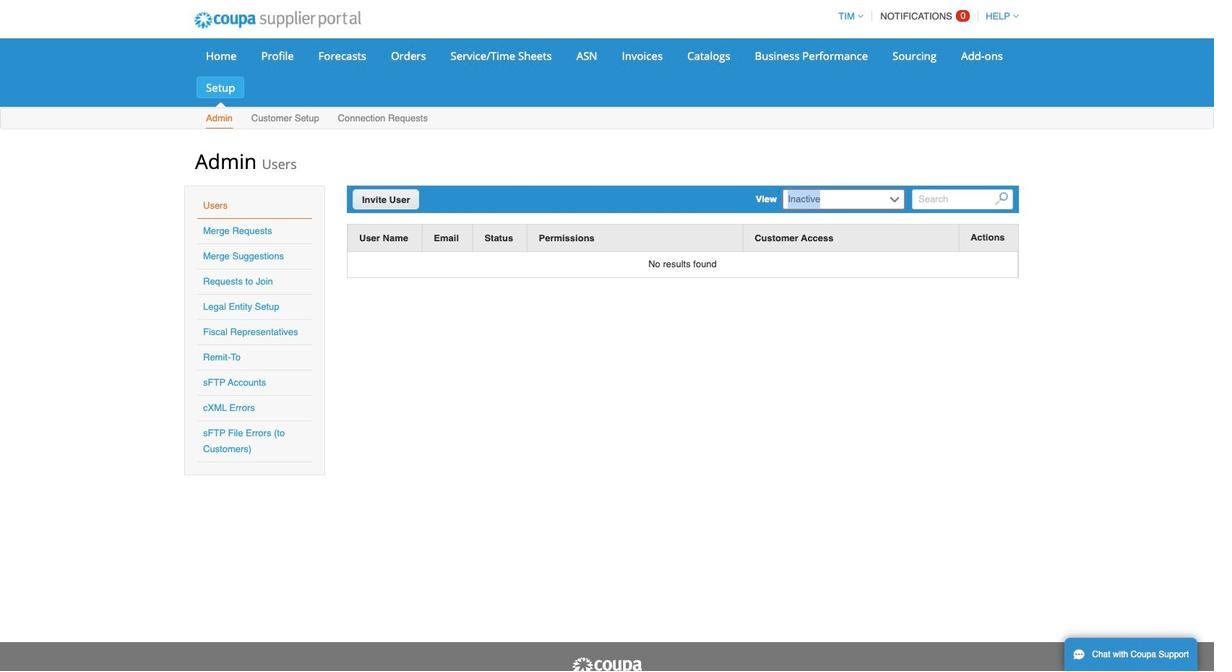 Task type: describe. For each thing, give the bounding box(es) containing it.
search image
[[996, 193, 1009, 206]]

0 vertical spatial coupa supplier portal image
[[184, 2, 371, 38]]



Task type: locate. For each thing, give the bounding box(es) containing it.
1 vertical spatial coupa supplier portal image
[[571, 657, 644, 672]]

0 horizontal spatial coupa supplier portal image
[[184, 2, 371, 38]]

None text field
[[785, 190, 887, 209]]

navigation
[[833, 2, 1020, 30]]

coupa supplier portal image
[[184, 2, 371, 38], [571, 657, 644, 672]]

1 horizontal spatial coupa supplier portal image
[[571, 657, 644, 672]]

Search text field
[[913, 189, 1014, 210]]

alert
[[348, 252, 1019, 277]]



Task type: vqa. For each thing, say whether or not it's contained in the screenshot.
the top Supplier
no



